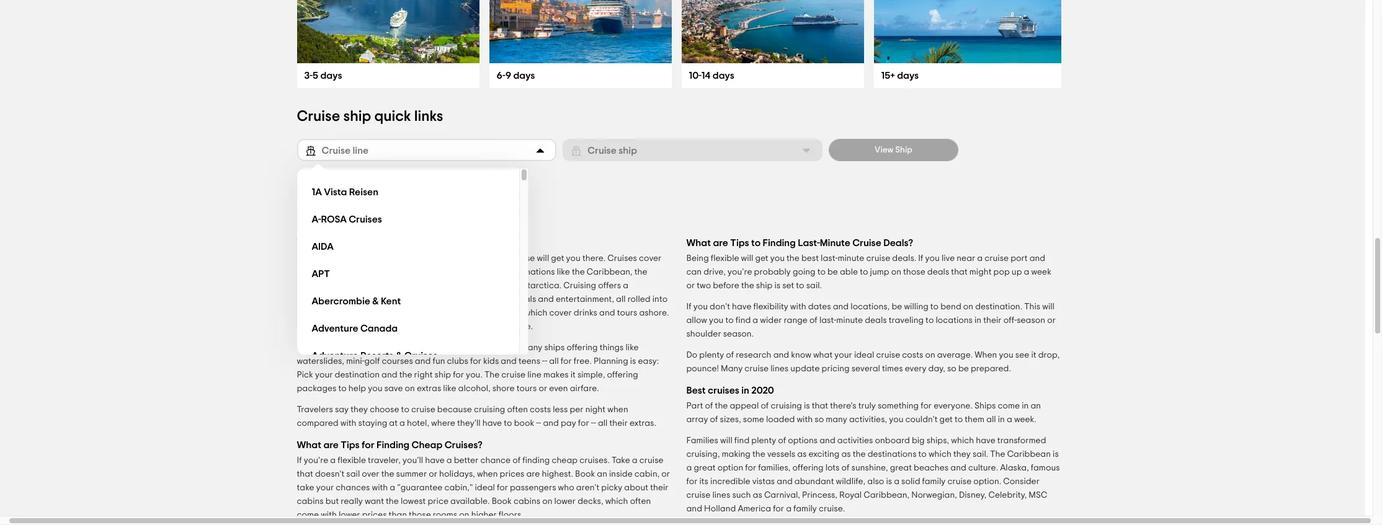 Task type: vqa. For each thing, say whether or not it's contained in the screenshot.
rightmost What
yes



Task type: locate. For each thing, give the bounding box(es) containing it.
1 vertical spatial their
[[610, 419, 628, 428]]

take
[[612, 457, 630, 465]]

bahamas,
[[297, 282, 337, 290]]

this
[[1025, 303, 1041, 311]]

for inside travelers say they choose to cruise because cruising often costs less per night when compared with staying at a hotel, where they'll have to book -- and pay for -- all their extras.
[[578, 419, 589, 428]]

option up incredible
[[718, 464, 744, 473]]

its
[[700, 478, 709, 486]]

free.
[[574, 357, 592, 366]]

for right pay
[[578, 419, 589, 428]]

have inside if you don't have flexibility with dates and locations, be willing to bend on destination. this will allow you to find a wider range of last-minute deals traveling to locations in their off-season or shoulder season.
[[732, 303, 752, 311]]

that inside being flexible will get you the best last-minute cruise deals. if you live near a cruise port and can drive, you're probably going to be able to jump on those deals that might pop up a week or two before the ship is set to sail.
[[951, 268, 968, 277]]

find
[[736, 316, 751, 325], [735, 437, 750, 446]]

-
[[542, 357, 545, 366], [545, 357, 547, 366], [536, 419, 539, 428], [539, 419, 541, 428], [591, 419, 594, 428], [594, 419, 596, 428]]

1 horizontal spatial tours
[[617, 309, 637, 318]]

0 horizontal spatial an
[[597, 470, 607, 479]]

for up the couldn't
[[921, 402, 932, 411]]

cruise up cabin,
[[640, 457, 664, 465]]

for left its
[[687, 478, 698, 486]]

making
[[722, 450, 751, 459]]

1 horizontal spatial alaska,
[[1000, 464, 1029, 473]]

options
[[788, 437, 818, 446]]

1 vertical spatial option
[[718, 464, 744, 473]]

courses
[[382, 357, 413, 366]]

and right dates
[[833, 303, 849, 311]]

the down what are tips to finding last-minute cruise deals?
[[787, 254, 800, 263]]

for up vistas
[[745, 464, 757, 473]]

1 horizontal spatial tips
[[731, 238, 749, 248]]

0 horizontal spatial be
[[828, 268, 838, 277]]

ideal inside the what are tips for finding cheap cruises? if you're a flexible traveler, you'll have a better chance of finding cheap cruises. take a cruise that doesn't sail over the summer or holidays, when prices are highest. book an inside cabin, or take your chances with a "guarantee cabin," ideal for passengers who aren't picky about their cabins but really want the lowest price available. book cabins on lower decks, which often come with lower prices than those rooms on higher floors.
[[475, 484, 495, 493]]

things
[[600, 344, 624, 352]]

the up trips
[[402, 282, 415, 290]]

0 vertical spatial take
[[319, 238, 339, 248]]

even inside cruises also provide a wonderful option for families, with many ships offering things like waterslides, mini-golf courses and fun clubs for kids and teens -- all for free. planning is easy: pick your destination and the right ship for you. the cruise line makes it simple, offering packages to help you save on extras like alcohol, shore tours or even airfare.
[[549, 385, 568, 393]]

with inside the if you have a place on your bucket list, chances are, a cruise will get you there. cruises cover the world, taking millions of passengers each year to destinations like the caribbean, the bahamas, alaska, europe, the mediterranean and even antarctica. cruising offers a tremendous value, with trips that include your lodging, meals and entertainment, all rolled into one. some cruise lines even offer fully inclusive vacations, which cover drinks and tours ashore. cruising means seeing the world while unpacking only once.
[[372, 295, 388, 304]]

on down available.
[[459, 511, 469, 520]]

of right part
[[705, 402, 713, 411]]

0 vertical spatial minute
[[838, 254, 865, 263]]

is up famous
[[1053, 450, 1059, 459]]

all inside part of the appeal of cruising is that there's truly something for everyone. ships come in an array of sizes, some loaded with so many activities, you couldn't get to them all in a week.
[[987, 416, 996, 424]]

cruising inside part of the appeal of cruising is that there's truly something for everyone. ships come in an array of sizes, some loaded with so many activities, you couldn't get to them all in a week.
[[771, 402, 802, 411]]

if up allow
[[687, 303, 692, 311]]

0 vertical spatial finding
[[763, 238, 796, 248]]

place
[[349, 254, 372, 263]]

floors.
[[499, 511, 524, 520]]

will inside families will find plenty of options and activities onboard big ships, which have transformed cruising, making the vessels as exciting as the destinations to which they sail. the caribbean is a great option for families, offering lots of sunshine, great beaches and culture. alaska, famous for its incredible vistas and abundant wildlife, also is a solid family cruise option. consider cruise lines such as carnival, princess, royal caribbean, norwegian, disney, celebrity, msc and holland america for a family cruise.
[[720, 437, 733, 446]]

last- down dates
[[820, 316, 837, 325]]

activities
[[838, 437, 873, 446]]

consider
[[1004, 478, 1040, 486]]

to right able
[[860, 268, 868, 277]]

0 vertical spatial alaska,
[[338, 282, 367, 290]]

for down carnival,
[[773, 505, 784, 514]]

of down dates
[[810, 316, 818, 325]]

family down princess, at right bottom
[[794, 505, 817, 514]]

list box
[[297, 169, 529, 370]]

on right save
[[405, 385, 415, 393]]

you right help
[[368, 385, 383, 393]]

and inside do plenty of research and know what your ideal cruise costs on average. when you see it drop, pounce! many cruise lines update pricing several times every day, so be prepared.
[[774, 351, 789, 360]]

1 days from the left
[[320, 71, 342, 81]]

cruise for cruise ship
[[588, 146, 617, 155]]

take inside the what are tips for finding cheap cruises? if you're a flexible traveler, you'll have a better chance of finding cheap cruises. take a cruise that doesn't sail over the summer or holidays, when prices are highest. book an inside cabin, or take your chances with a "guarantee cabin," ideal for passengers who aren't picky about their cabins but really want the lowest price available. book cabins on lower decks, which often come with lower prices than those rooms on higher floors.
[[297, 484, 314, 493]]

chances up each
[[450, 254, 484, 263]]

ashore.
[[639, 309, 669, 318]]

cruises inside cruises also provide a wonderful option for families, with many ships offering things like waterslides, mini-golf courses and fun clubs for kids and teens -- all for free. planning is easy: pick your destination and the right ship for you. the cruise line makes it simple, offering packages to help you save on extras like alcohol, shore tours or even airfare.
[[297, 344, 326, 352]]

1 vertical spatial take
[[297, 484, 314, 493]]

line inside cruises also provide a wonderful option for families, with many ships offering things like waterslides, mini-golf courses and fun clubs for kids and teens -- all for free. planning is easy: pick your destination and the right ship for you. the cruise line makes it simple, offering packages to help you save on extras like alcohol, shore tours or even airfare.
[[528, 371, 542, 380]]

families, inside families will find plenty of options and activities onboard big ships, which have transformed cruising, making the vessels as exciting as the destinations to which they sail. the caribbean is a great option for families, offering lots of sunshine, great beaches and culture. alaska, famous for its incredible vistas and abundant wildlife, also is a solid family cruise option. consider cruise lines such as carnival, princess, royal caribbean, norwegian, disney, celebrity, msc and holland america for a family cruise.
[[758, 464, 791, 473]]

on inside being flexible will get you the best last-minute cruise deals. if you live near a cruise port and can drive, you're probably going to be able to jump on those deals that might pop up a week or two before the ship is set to sail.
[[891, 268, 902, 277]]

lines inside the if you have a place on your bucket list, chances are, a cruise will get you there. cruises cover the world, taking millions of passengers each year to destinations like the caribbean, the bahamas, alaska, europe, the mediterranean and even antarctica. cruising offers a tremendous value, with trips that include your lodging, meals and entertainment, all rolled into one. some cruise lines even offer fully inclusive vacations, which cover drinks and tours ashore. cruising means seeing the world while unpacking only once.
[[366, 309, 384, 318]]

come down 'doesn't'
[[297, 511, 319, 520]]

why
[[297, 238, 317, 248]]

a down carnival,
[[786, 505, 792, 514]]

offering inside families will find plenty of options and activities onboard big ships, which have transformed cruising, making the vessels as exciting as the destinations to which they sail. the caribbean is a great option for families, offering lots of sunshine, great beaches and culture. alaska, famous for its incredible vistas and abundant wildlife, also is a solid family cruise option. consider cruise lines such as carnival, princess, royal caribbean, norwegian, disney, celebrity, msc and holland america for a family cruise.
[[793, 464, 824, 473]]

0 vertical spatial prices
[[500, 470, 525, 479]]

9
[[505, 71, 511, 81]]

have down the aida
[[320, 254, 340, 263]]

&
[[372, 296, 379, 306], [396, 351, 402, 361]]

option inside cruises also provide a wonderful option for families, with many ships offering things like waterslides, mini-golf courses and fun clubs for kids and teens -- all for free. planning is easy: pick your destination and the right ship for you. the cruise line makes it simple, offering packages to help you save on extras like alcohol, shore tours or even airfare.
[[428, 344, 454, 352]]

many up teens
[[521, 344, 543, 352]]

even down makes
[[549, 385, 568, 393]]

0 horizontal spatial great
[[694, 464, 716, 473]]

1 vertical spatial last-
[[820, 316, 837, 325]]

come up the "week."
[[998, 402, 1020, 411]]

0 horizontal spatial even
[[386, 309, 405, 318]]

where
[[431, 419, 455, 428]]

3 days from the left
[[713, 71, 735, 81]]

sail. down 'going'
[[806, 282, 822, 290]]

tips up before on the bottom of page
[[731, 238, 749, 248]]

cruises up why take a cruise vacation? on the top
[[349, 214, 382, 224]]

0 horizontal spatial many
[[521, 344, 543, 352]]

chances inside the if you have a place on your bucket list, chances are, a cruise will get you there. cruises cover the world, taking millions of passengers each year to destinations like the caribbean, the bahamas, alaska, europe, the mediterranean and even antarctica. cruising offers a tremendous value, with trips that include your lodging, meals and entertainment, all rolled into one. some cruise lines even offer fully inclusive vacations, which cover drinks and tours ashore. cruising means seeing the world while unpacking only once.
[[450, 254, 484, 263]]

the up culture. on the right
[[991, 450, 1006, 459]]

with inside travelers say they choose to cruise because cruising often costs less per night when compared with staying at a hotel, where they'll have to book -- and pay for -- all their extras.
[[340, 419, 356, 428]]

teens
[[519, 357, 540, 366]]

1 horizontal spatial book
[[575, 470, 595, 479]]

will right being
[[741, 254, 753, 263]]

every
[[905, 365, 927, 374]]

truly
[[859, 402, 876, 411]]

extras.
[[630, 419, 656, 428]]

1 horizontal spatial plenty
[[752, 437, 776, 446]]

1 horizontal spatial get
[[755, 254, 769, 263]]

they up culture. on the right
[[954, 450, 971, 459]]

their inside if you don't have flexibility with dates and locations, be willing to bend on destination. this will allow you to find a wider range of last-minute deals traveling to locations in their off-season or shoulder season.
[[984, 316, 1002, 325]]

be inside if you don't have flexibility with dates and locations, be willing to bend on destination. this will allow you to find a wider range of last-minute deals traveling to locations in their off-season or shoulder season.
[[892, 303, 902, 311]]

and left know
[[774, 351, 789, 360]]

0 vertical spatial lower
[[554, 498, 576, 506]]

when inside travelers say they choose to cruise because cruising often costs less per night when compared with staying at a hotel, where they'll have to book -- and pay for -- all their extras.
[[608, 406, 628, 415]]

you're inside being flexible will get you the best last-minute cruise deals. if you live near a cruise port and can drive, you're probably going to be able to jump on those deals that might pop up a week or two before the ship is set to sail.
[[728, 268, 752, 277]]

0 horizontal spatial lines
[[366, 309, 384, 318]]

destinations
[[506, 268, 555, 277], [868, 450, 917, 459]]

sunshine,
[[852, 464, 888, 473]]

1 vertical spatial book
[[492, 498, 512, 506]]

1 horizontal spatial offering
[[607, 371, 638, 380]]

alaska, down taking in the bottom of the page
[[338, 282, 367, 290]]

1 vertical spatial deals
[[865, 316, 887, 325]]

like inside the if you have a place on your bucket list, chances are, a cruise will get you there. cruises cover the world, taking millions of passengers each year to destinations like the caribbean, the bahamas, alaska, europe, the mediterranean and even antarctica. cruising offers a tremendous value, with trips that include your lodging, meals and entertainment, all rolled into one. some cruise lines even offer fully inclusive vacations, which cover drinks and tours ashore. cruising means seeing the world while unpacking only once.
[[557, 268, 570, 277]]

ships,
[[927, 437, 949, 446]]

even down kent
[[386, 309, 405, 318]]

2 days from the left
[[513, 71, 535, 81]]

to right year
[[496, 268, 504, 277]]

1 horizontal spatial chances
[[450, 254, 484, 263]]

with up range in the bottom of the page
[[790, 303, 806, 311]]

option up fun on the bottom left of the page
[[428, 344, 454, 352]]

of
[[396, 268, 404, 277], [810, 316, 818, 325], [726, 351, 734, 360], [705, 402, 713, 411], [761, 402, 769, 411], [710, 416, 718, 424], [778, 437, 786, 446], [513, 457, 521, 465], [842, 464, 850, 473]]

sail. inside families will find plenty of options and activities onboard big ships, which have transformed cruising, making the vessels as exciting as the destinations to which they sail. the caribbean is a great option for families, offering lots of sunshine, great beaches and culture. alaska, famous for its incredible vistas and abundant wildlife, also is a solid family cruise option. consider cruise lines such as carnival, princess, royal caribbean, norwegian, disney, celebrity, msc and holland america for a family cruise.
[[973, 450, 989, 459]]

best
[[802, 254, 819, 263]]

2 horizontal spatial as
[[842, 450, 851, 459]]

as down options
[[797, 450, 807, 459]]

costs inside travelers say they choose to cruise because cruising often costs less per night when compared with staying at a hotel, where they'll have to book -- and pay for -- all their extras.
[[530, 406, 551, 415]]

0 vertical spatial plenty
[[700, 351, 724, 360]]

great
[[694, 464, 716, 473], [890, 464, 912, 473]]

1 vertical spatial come
[[297, 511, 319, 520]]

of inside the what are tips for finding cheap cruises? if you're a flexible traveler, you'll have a better chance of finding cheap cruises. take a cruise that doesn't sail over the summer or holidays, when prices are highest. book an inside cabin, or take your chances with a "guarantee cabin," ideal for passengers who aren't picky about their cabins but really want the lowest price available. book cabins on lower decks, which often come with lower prices than those rooms on higher floors.
[[513, 457, 521, 465]]

live
[[942, 254, 955, 263]]

0 vertical spatial tips
[[731, 238, 749, 248]]

to left bend
[[931, 303, 939, 311]]

cover left drinks
[[549, 309, 572, 318]]

flexible
[[711, 254, 739, 263], [338, 457, 366, 465]]

1 horizontal spatial costs
[[902, 351, 924, 360]]

1 horizontal spatial &
[[396, 351, 402, 361]]

1 vertical spatial are
[[324, 441, 339, 450]]

update
[[791, 365, 820, 374]]

inside
[[609, 470, 633, 479]]

cruising down one.
[[297, 323, 330, 331]]

1 horizontal spatial line
[[528, 371, 542, 380]]

as down activities
[[842, 450, 851, 459]]

those inside being flexible will get you the best last-minute cruise deals. if you live near a cruise port and can drive, you're probably going to be able to jump on those deals that might pop up a week or two before the ship is set to sail.
[[903, 268, 926, 277]]

those inside the what are tips for finding cheap cruises? if you're a flexible traveler, you'll have a better chance of finding cheap cruises. take a cruise that doesn't sail over the summer or holidays, when prices are highest. book an inside cabin, or take your chances with a "guarantee cabin," ideal for passengers who aren't picky about their cabins but really want the lowest price available. book cabins on lower decks, which often come with lower prices than those rooms on higher floors.
[[409, 511, 431, 520]]

offering down planning
[[607, 371, 638, 380]]

that inside the if you have a place on your bucket list, chances are, a cruise will get you there. cruises cover the world, taking millions of passengers each year to destinations like the caribbean, the bahamas, alaska, europe, the mediterranean and even antarctica. cruising offers a tremendous value, with trips that include your lodging, meals and entertainment, all rolled into one. some cruise lines even offer fully inclusive vacations, which cover drinks and tours ashore. cruising means seeing the world while unpacking only once.
[[409, 295, 426, 304]]

list box containing 1a vista reisen
[[297, 169, 529, 370]]

to inside families will find plenty of options and activities onboard big ships, which have transformed cruising, making the vessels as exciting as the destinations to which they sail. the caribbean is a great option for families, offering lots of sunshine, great beaches and culture. alaska, famous for its incredible vistas and abundant wildlife, also is a solid family cruise option. consider cruise lines such as carnival, princess, royal caribbean, norwegian, disney, celebrity, msc and holland america for a family cruise.
[[919, 450, 927, 459]]

once.
[[511, 323, 533, 331]]

tips up sail
[[341, 441, 360, 450]]

0 horizontal spatial cover
[[549, 309, 572, 318]]

cruises up waterslides,
[[297, 344, 326, 352]]

0 horizontal spatial they
[[351, 406, 368, 415]]

in
[[975, 316, 982, 325], [742, 386, 750, 396], [1022, 402, 1029, 411], [998, 416, 1005, 424]]

rosa
[[321, 214, 347, 224]]

travelers
[[297, 406, 333, 415]]

cruise for cruise ship quick links
[[297, 109, 340, 124]]

week.
[[1014, 416, 1037, 424]]

finding for last-
[[763, 238, 796, 248]]

your up pricing
[[835, 351, 852, 360]]

on inside if you don't have flexibility with dates and locations, be willing to bend on destination. this will allow you to find a wider range of last-minute deals traveling to locations in their off-season or shoulder season.
[[964, 303, 974, 311]]

are for for
[[324, 441, 339, 450]]

families
[[687, 437, 719, 446]]

traveler,
[[368, 457, 401, 465]]

you inside cruises also provide a wonderful option for families, with many ships offering things like waterslides, mini-golf courses and fun clubs for kids and teens -- all for free. planning is easy: pick your destination and the right ship for you. the cruise line makes it simple, offering packages to help you save on extras like alcohol, shore tours or even airfare.
[[368, 385, 383, 393]]

line down teens
[[528, 371, 542, 380]]

the inside families will find plenty of options and activities onboard big ships, which have transformed cruising, making the vessels as exciting as the destinations to which they sail. the caribbean is a great option for families, offering lots of sunshine, great beaches and culture. alaska, famous for its incredible vistas and abundant wildlife, also is a solid family cruise option. consider cruise lines such as carnival, princess, royal caribbean, norwegian, disney, celebrity, msc and holland america for a family cruise.
[[991, 450, 1006, 459]]

0 horizontal spatial ideal
[[475, 484, 495, 493]]

to
[[751, 238, 761, 248], [496, 268, 504, 277], [818, 268, 826, 277], [860, 268, 868, 277], [796, 282, 805, 290], [931, 303, 939, 311], [726, 316, 734, 325], [926, 316, 934, 325], [338, 385, 347, 393], [401, 406, 409, 415], [955, 416, 963, 424], [504, 419, 512, 428], [919, 450, 927, 459]]

there.
[[583, 254, 606, 263]]

1 horizontal spatial they
[[954, 450, 971, 459]]

on inside cruises also provide a wonderful option for families, with many ships offering things like waterslides, mini-golf courses and fun clubs for kids and teens -- all for free. planning is easy: pick your destination and the right ship for you. the cruise line makes it simple, offering packages to help you save on extras like alcohol, shore tours or even airfare.
[[405, 385, 415, 393]]

1 vertical spatial what
[[297, 441, 321, 450]]

when
[[608, 406, 628, 415], [477, 470, 498, 479]]

are for to
[[713, 238, 728, 248]]

0 horizontal spatial cabins
[[297, 498, 324, 506]]

cruising guide
[[297, 204, 396, 218]]

6-9 days link
[[497, 71, 535, 81]]

0 vertical spatial what
[[687, 238, 711, 248]]

lines for place
[[366, 309, 384, 318]]

what for what are tips to finding last-minute cruise deals?
[[687, 238, 711, 248]]

you'll
[[403, 457, 423, 465]]

1 horizontal spatial you're
[[728, 268, 752, 277]]

0 horizontal spatial costs
[[530, 406, 551, 415]]

lower
[[554, 498, 576, 506], [339, 511, 360, 520]]

sail. up culture. on the right
[[973, 450, 989, 459]]

so up options
[[815, 416, 824, 424]]

1 horizontal spatial those
[[903, 268, 926, 277]]

1 vertical spatial tours
[[517, 385, 537, 393]]

0 vertical spatial cruising
[[297, 204, 353, 218]]

days right 5
[[320, 71, 342, 81]]

if down compared
[[297, 457, 302, 465]]

minute inside if you don't have flexibility with dates and locations, be willing to bend on destination. this will allow you to find a wider range of last-minute deals traveling to locations in their off-season or shoulder season.
[[837, 316, 863, 325]]

so inside part of the appeal of cruising is that there's truly something for everyone. ships come in an array of sizes, some loaded with so many activities, you couldn't get to them all in a week.
[[815, 416, 824, 424]]

rooms
[[433, 511, 457, 520]]

1 vertical spatial often
[[630, 498, 651, 506]]

adventure for adventure resorts & cruises
[[312, 351, 358, 361]]

1 horizontal spatial lines
[[713, 491, 731, 500]]

or left two
[[687, 282, 695, 290]]

the inside cruises also provide a wonderful option for families, with many ships offering things like waterslides, mini-golf courses and fun clubs for kids and teens -- all for free. planning is easy: pick your destination and the right ship for you. the cruise line makes it simple, offering packages to help you save on extras like alcohol, shore tours or even airfare.
[[485, 371, 500, 380]]

1 vertical spatial the
[[991, 450, 1006, 459]]

what inside the what are tips for finding cheap cruises? if you're a flexible traveler, you'll have a better chance of finding cheap cruises. take a cruise that doesn't sail over the summer or holidays, when prices are highest. book an inside cabin, or take your chances with a "guarantee cabin," ideal for passengers who aren't picky about their cabins but really want the lowest price available. book cabins on lower decks, which often come with lower prices than those rooms on higher floors.
[[297, 441, 321, 450]]

1 horizontal spatial are
[[527, 470, 540, 479]]

2 adventure from the top
[[312, 351, 358, 361]]

1 horizontal spatial finding
[[763, 238, 796, 248]]

1 horizontal spatial often
[[630, 498, 651, 506]]

1 vertical spatial when
[[477, 470, 498, 479]]

cruises.
[[580, 457, 610, 465]]

quick
[[374, 109, 411, 124]]

caribbean, inside families will find plenty of options and activities onboard big ships, which have transformed cruising, making the vessels as exciting as the destinations to which they sail. the caribbean is a great option for families, offering lots of sunshine, great beaches and culture. alaska, famous for its incredible vistas and abundant wildlife, also is a solid family cruise option. consider cruise lines such as carnival, princess, royal caribbean, norwegian, disney, celebrity, msc and holland america for a family cruise.
[[864, 491, 910, 500]]

highest.
[[542, 470, 573, 479]]

is inside part of the appeal of cruising is that there's truly something for everyone. ships come in an array of sizes, some loaded with so many activities, you couldn't get to them all in a week.
[[804, 402, 810, 411]]

0 vertical spatial family
[[922, 478, 946, 486]]

deals?
[[884, 238, 913, 248]]

in inside if you don't have flexibility with dates and locations, be willing to bend on destination. this will allow you to find a wider range of last-minute deals traveling to locations in their off-season or shoulder season.
[[975, 316, 982, 325]]

when inside the what are tips for finding cheap cruises? if you're a flexible traveler, you'll have a better chance of finding cheap cruises. take a cruise that doesn't sail over the summer or holidays, when prices are highest. book an inside cabin, or take your chances with a "guarantee cabin," ideal for passengers who aren't picky about their cabins but really want the lowest price available. book cabins on lower decks, which often come with lower prices than those rooms on higher floors.
[[477, 470, 498, 479]]

cruise.
[[819, 505, 845, 514]]

cruise up shore
[[502, 371, 526, 380]]

tips inside the what are tips for finding cheap cruises? if you're a flexible traveler, you'll have a better chance of finding cheap cruises. take a cruise that doesn't sail over the summer or holidays, when prices are highest. book an inside cabin, or take your chances with a "guarantee cabin," ideal for passengers who aren't picky about their cabins but really want the lowest price available. book cabins on lower decks, which often come with lower prices than those rooms on higher floors.
[[341, 441, 360, 450]]

shoulder
[[687, 330, 721, 339]]

you
[[304, 254, 318, 263], [566, 254, 581, 263], [770, 254, 785, 263], [925, 254, 940, 263], [694, 303, 708, 311], [709, 316, 724, 325], [999, 351, 1014, 360], [368, 385, 383, 393], [889, 416, 904, 424]]

1 horizontal spatial lower
[[554, 498, 576, 506]]

cruise for cruise line
[[322, 146, 351, 155]]

plenty
[[700, 351, 724, 360], [752, 437, 776, 446]]

is up options
[[804, 402, 810, 411]]

a up 'doesn't'
[[330, 457, 336, 465]]

prepared.
[[971, 365, 1011, 374]]

families, down vessels
[[758, 464, 791, 473]]

will inside being flexible will get you the best last-minute cruise deals. if you live near a cruise port and can drive, you're probably going to be able to jump on those deals that might pop up a week or two before the ship is set to sail.
[[741, 254, 753, 263]]

the left the world
[[388, 323, 401, 331]]

offers
[[598, 282, 621, 290]]

4 days from the left
[[897, 71, 919, 81]]

0 horizontal spatial cruising
[[474, 406, 505, 415]]

families, inside cruises also provide a wonderful option for families, with many ships offering things like waterslides, mini-golf courses and fun clubs for kids and teens -- all for free. planning is easy: pick your destination and the right ship for you. the cruise line makes it simple, offering packages to help you save on extras like alcohol, shore tours or even airfare.
[[469, 344, 501, 352]]

of up 'many'
[[726, 351, 734, 360]]

the right before on the bottom of page
[[741, 282, 754, 290]]

1 horizontal spatial the
[[991, 450, 1006, 459]]

canada
[[360, 324, 398, 334]]

0 horizontal spatial prices
[[362, 511, 387, 520]]

1 horizontal spatial option
[[718, 464, 744, 473]]

of up vessels
[[778, 437, 786, 446]]

your down vacation?
[[386, 254, 404, 263]]

of inside if you don't have flexibility with dates and locations, be willing to bend on destination. this will allow you to find a wider range of last-minute deals traveling to locations in their off-season or shoulder season.
[[810, 316, 818, 325]]

1 vertical spatial those
[[409, 511, 431, 520]]

a left the "week."
[[1007, 416, 1013, 424]]

finding for cheap
[[377, 441, 410, 450]]

to up season.
[[726, 316, 734, 325]]

right
[[414, 371, 433, 380]]

prices down chance
[[500, 470, 525, 479]]

1 horizontal spatial it
[[1032, 351, 1037, 360]]

0 vertical spatial you're
[[728, 268, 752, 277]]

0 vertical spatial adventure
[[312, 324, 358, 334]]

be left able
[[828, 268, 838, 277]]

0 vertical spatial last-
[[821, 254, 838, 263]]

might
[[970, 268, 992, 277]]

deals inside if you don't have flexibility with dates and locations, be willing to bend on destination. this will allow you to find a wider range of last-minute deals traveling to locations in their off-season or shoulder season.
[[865, 316, 887, 325]]

like right things
[[626, 344, 639, 352]]

last- inside if you don't have flexibility with dates and locations, be willing to bend on destination. this will allow you to find a wider range of last-minute deals traveling to locations in their off-season or shoulder season.
[[820, 316, 837, 325]]

aida
[[312, 242, 334, 252]]

passengers down bucket
[[406, 268, 452, 277]]

so
[[948, 365, 957, 374], [815, 416, 824, 424]]

find up making
[[735, 437, 750, 446]]

minute
[[820, 238, 851, 248]]

antarctica.
[[517, 282, 562, 290]]

15+
[[881, 71, 895, 81]]

2 vertical spatial like
[[443, 385, 456, 393]]

15+ days link
[[881, 71, 919, 81]]

0 vertical spatial deals
[[928, 268, 950, 277]]

0 horizontal spatial finding
[[377, 441, 410, 450]]

for
[[456, 344, 467, 352], [470, 357, 481, 366], [561, 357, 572, 366], [453, 371, 464, 380], [921, 402, 932, 411], [578, 419, 589, 428], [362, 441, 375, 450], [745, 464, 757, 473], [687, 478, 698, 486], [497, 484, 508, 493], [773, 505, 784, 514]]

1 vertical spatial destinations
[[868, 450, 917, 459]]

ideal inside do plenty of research and know what your ideal cruise costs on average. when you see it drop, pounce! many cruise lines update pricing several times every day, so be prepared.
[[854, 351, 875, 360]]

book up the floors.
[[492, 498, 512, 506]]

0 horizontal spatial come
[[297, 511, 319, 520]]

know
[[791, 351, 812, 360]]

1 vertical spatial flexible
[[338, 457, 366, 465]]

1 vertical spatial find
[[735, 437, 750, 446]]

0 vertical spatial costs
[[902, 351, 924, 360]]

0 vertical spatial it
[[1032, 351, 1037, 360]]

1 horizontal spatial their
[[650, 484, 669, 493]]

0 vertical spatial those
[[903, 268, 926, 277]]

cruises?
[[445, 441, 483, 450]]

as up america
[[753, 491, 763, 500]]

mediterranean
[[417, 282, 477, 290]]

which inside the if you have a place on your bucket list, chances are, a cruise will get you there. cruises cover the world, taking millions of passengers each year to destinations like the caribbean, the bahamas, alaska, europe, the mediterranean and even antarctica. cruising offers a tremendous value, with trips that include your lodging, meals and entertainment, all rolled into one. some cruise lines even offer fully inclusive vacations, which cover drinks and tours ashore. cruising means seeing the world while unpacking only once.
[[525, 309, 548, 318]]

0 horizontal spatial what
[[297, 441, 321, 450]]

be up traveling at the right of page
[[892, 303, 902, 311]]

0 horizontal spatial flexible
[[338, 457, 366, 465]]

trips
[[390, 295, 407, 304]]

0 vertical spatial flexible
[[711, 254, 739, 263]]

will inside if you don't have flexibility with dates and locations, be willing to bend on destination. this will allow you to find a wider range of last-minute deals traveling to locations in their off-season or shoulder season.
[[1043, 303, 1055, 311]]

cruise inside dropdown button
[[322, 146, 351, 155]]

0 horizontal spatial take
[[297, 484, 314, 493]]

with inside cruises also provide a wonderful option for families, with many ships offering things like waterslides, mini-golf courses and fun clubs for kids and teens -- all for free. planning is easy: pick your destination and the right ship for you. the cruise line makes it simple, offering packages to help you save on extras like alcohol, shore tours or even airfare.
[[503, 344, 519, 352]]

destinations inside families will find plenty of options and activities onboard big ships, which have transformed cruising, making the vessels as exciting as the destinations to which they sail. the caribbean is a great option for families, offering lots of sunshine, great beaches and culture. alaska, famous for its incredible vistas and abundant wildlife, also is a solid family cruise option. consider cruise lines such as carnival, princess, royal caribbean, norwegian, disney, celebrity, msc and holland america for a family cruise.
[[868, 450, 917, 459]]

on up day, at the bottom of page
[[925, 351, 936, 360]]

see
[[1016, 351, 1030, 360]]

if right deals.
[[919, 254, 924, 263]]

1 vertical spatial many
[[826, 416, 848, 424]]

to inside cruises also provide a wonderful option for families, with many ships offering things like waterslides, mini-golf courses and fun clubs for kids and teens -- all for free. planning is easy: pick your destination and the right ship for you. the cruise line makes it simple, offering packages to help you save on extras like alcohol, shore tours or even airfare.
[[338, 385, 347, 393]]

days right 14
[[713, 71, 735, 81]]

minute down locations,
[[837, 316, 863, 325]]

a right at
[[400, 419, 405, 428]]

are,
[[486, 254, 502, 263]]

to inside the if you have a place on your bucket list, chances are, a cruise will get you there. cruises cover the world, taking millions of passengers each year to destinations like the caribbean, the bahamas, alaska, europe, the mediterranean and even antarctica. cruising offers a tremendous value, with trips that include your lodging, meals and entertainment, all rolled into one. some cruise lines even offer fully inclusive vacations, which cover drinks and tours ashore. cruising means seeing the world while unpacking only once.
[[496, 268, 504, 277]]

1 vertical spatial cover
[[549, 309, 572, 318]]

line inside dropdown button
[[353, 146, 369, 155]]

a right take
[[632, 457, 638, 465]]

1 horizontal spatial an
[[1031, 402, 1041, 411]]

0 vertical spatial ideal
[[854, 351, 875, 360]]

0 horizontal spatial offering
[[567, 344, 598, 352]]

passengers inside the what are tips for finding cheap cruises? if you're a flexible traveler, you'll have a better chance of finding cheap cruises. take a cruise that doesn't sail over the summer or holidays, when prices are highest. book an inside cabin, or take your chances with a "guarantee cabin," ideal for passengers who aren't picky about their cabins but really want the lowest price available. book cabins on lower decks, which often come with lower prices than those rooms on higher floors.
[[510, 484, 556, 493]]

and inside travelers say they choose to cruise because cruising often costs less per night when compared with staying at a hotel, where they'll have to book -- and pay for -- all their extras.
[[543, 419, 559, 428]]

0 horizontal spatial tours
[[517, 385, 537, 393]]

you inside do plenty of research and know what your ideal cruise costs on average. when you see it drop, pounce! many cruise lines update pricing several times every day, so be prepared.
[[999, 351, 1014, 360]]

ideal up several
[[854, 351, 875, 360]]

vistas
[[753, 478, 775, 486]]

0 horizontal spatial plenty
[[700, 351, 724, 360]]

year
[[476, 268, 494, 277]]

it inside do plenty of research and know what your ideal cruise costs on average. when you see it drop, pounce! many cruise lines update pricing several times every day, so be prepared.
[[1032, 351, 1037, 360]]

the left "apt"
[[297, 268, 310, 277]]

reisen
[[349, 187, 379, 197]]

1 adventure from the top
[[312, 324, 358, 334]]

finding left last-
[[763, 238, 796, 248]]

often inside the what are tips for finding cheap cruises? if you're a flexible traveler, you'll have a better chance of finding cheap cruises. take a cruise that doesn't sail over the summer or holidays, when prices are highest. book an inside cabin, or take your chances with a "guarantee cabin," ideal for passengers who aren't picky about their cabins but really want the lowest price available. book cabins on lower decks, which often come with lower prices than those rooms on higher floors.
[[630, 498, 651, 506]]

view
[[875, 146, 894, 155]]

caribbean, inside the if you have a place on your bucket list, chances are, a cruise will get you there. cruises cover the world, taking millions of passengers each year to destinations like the caribbean, the bahamas, alaska, europe, the mediterranean and even antarctica. cruising offers a tremendous value, with trips that include your lodging, meals and entertainment, all rolled into one. some cruise lines even offer fully inclusive vacations, which cover drinks and tours ashore. cruising means seeing the world while unpacking only once.
[[587, 268, 633, 277]]

they
[[351, 406, 368, 415], [954, 450, 971, 459]]

15+ days
[[881, 71, 919, 81]]

last- inside being flexible will get you the best last-minute cruise deals. if you live near a cruise port and can drive, you're probably going to be able to jump on those deals that might pop up a week or two before the ship is set to sail.
[[821, 254, 838, 263]]

lines inside families will find plenty of options and activities onboard big ships, which have transformed cruising, making the vessels as exciting as the destinations to which they sail. the caribbean is a great option for families, offering lots of sunshine, great beaches and culture. alaska, famous for its incredible vistas and abundant wildlife, also is a solid family cruise option. consider cruise lines such as carnival, princess, royal caribbean, norwegian, disney, celebrity, msc and holland america for a family cruise.
[[713, 491, 731, 500]]

0 vertical spatial when
[[608, 406, 628, 415]]

1 vertical spatial prices
[[362, 511, 387, 520]]

all inside the if you have a place on your bucket list, chances are, a cruise will get you there. cruises cover the world, taking millions of passengers each year to destinations like the caribbean, the bahamas, alaska, europe, the mediterranean and even antarctica. cruising offers a tremendous value, with trips that include your lodging, meals and entertainment, all rolled into one. some cruise lines even offer fully inclusive vacations, which cover drinks and tours ashore. cruising means seeing the world while unpacking only once.
[[616, 295, 626, 304]]

disney,
[[959, 491, 987, 500]]

with inside part of the appeal of cruising is that there's truly something for everyone. ships come in an array of sizes, some loaded with so many activities, you couldn't get to them all in a week.
[[797, 416, 813, 424]]

pounce!
[[687, 365, 719, 374]]

to left help
[[338, 385, 347, 393]]

an down cruises.
[[597, 470, 607, 479]]

your down 'doesn't'
[[316, 484, 334, 493]]

also up waterslides,
[[328, 344, 345, 352]]

offering up abundant
[[793, 464, 824, 473]]

cruise inside the what are tips for finding cheap cruises? if you're a flexible traveler, you'll have a better chance of finding cheap cruises. take a cruise that doesn't sail over the summer or holidays, when prices are highest. book an inside cabin, or take your chances with a "guarantee cabin," ideal for passengers who aren't picky about their cabins but really want the lowest price available. book cabins on lower decks, which often come with lower prices than those rooms on higher floors.
[[640, 457, 664, 465]]

find inside families will find plenty of options and activities onboard big ships, which have transformed cruising, making the vessels as exciting as the destinations to which they sail. the caribbean is a great option for families, offering lots of sunshine, great beaches and culture. alaska, famous for its incredible vistas and abundant wildlife, also is a solid family cruise option. consider cruise lines such as carnival, princess, royal caribbean, norwegian, disney, celebrity, msc and holland america for a family cruise.
[[735, 437, 750, 446]]

1 vertical spatial finding
[[377, 441, 410, 450]]

millions
[[365, 268, 394, 277]]

0 vertical spatial often
[[507, 406, 528, 415]]

cruise inside popup button
[[588, 146, 617, 155]]

provide
[[347, 344, 378, 352]]

or inside being flexible will get you the best last-minute cruise deals. if you live near a cruise port and can drive, you're probably going to be able to jump on those deals that might pop up a week or two before the ship is set to sail.
[[687, 282, 695, 290]]

also inside families will find plenty of options and activities onboard big ships, which have transformed cruising, making the vessels as exciting as the destinations to which they sail. the caribbean is a great option for families, offering lots of sunshine, great beaches and culture. alaska, famous for its incredible vistas and abundant wildlife, also is a solid family cruise option. consider cruise lines such as carnival, princess, royal caribbean, norwegian, disney, celebrity, msc and holland america for a family cruise.
[[868, 478, 884, 486]]

1 horizontal spatial cover
[[639, 254, 662, 263]]

many
[[521, 344, 543, 352], [826, 416, 848, 424]]



Task type: describe. For each thing, give the bounding box(es) containing it.
minute inside being flexible will get you the best last-minute cruise deals. if you live near a cruise port and can drive, you're probably going to be able to jump on those deals that might pop up a week or two before the ship is set to sail.
[[838, 254, 865, 263]]

cruise ship quick links
[[297, 109, 443, 124]]

to up probably
[[751, 238, 761, 248]]

also inside cruises also provide a wonderful option for families, with many ships offering things like waterslides, mini-golf courses and fun clubs for kids and teens -- all for free. planning is easy: pick your destination and the right ship for you. the cruise line makes it simple, offering packages to help you save on extras like alcohol, shore tours or even airfare.
[[328, 344, 345, 352]]

have inside the if you have a place on your bucket list, chances are, a cruise will get you there. cruises cover the world, taking millions of passengers each year to destinations like the caribbean, the bahamas, alaska, europe, the mediterranean and even antarctica. cruising offers a tremendous value, with trips that include your lodging, meals and entertainment, all rolled into one. some cruise lines even offer fully inclusive vacations, which cover drinks and tours ashore. cruising means seeing the world while unpacking only once.
[[320, 254, 340, 263]]

a up might
[[978, 254, 983, 263]]

with down but
[[321, 511, 337, 520]]

bucket
[[406, 254, 433, 263]]

best
[[687, 386, 706, 396]]

with up want
[[372, 484, 388, 493]]

drinks
[[574, 309, 598, 318]]

and up save
[[382, 371, 397, 380]]

available.
[[451, 498, 490, 506]]

all inside travelers say they choose to cruise because cruising often costs less per night when compared with staying at a hotel, where they'll have to book -- and pay for -- all their extras.
[[598, 419, 608, 428]]

it inside cruises also provide a wonderful option for families, with many ships offering things like waterslides, mini-golf courses and fun clubs for kids and teens -- all for free. planning is easy: pick your destination and the right ship for you. the cruise line makes it simple, offering packages to help you save on extras like alcohol, shore tours or even airfare.
[[571, 371, 576, 380]]

destination
[[335, 371, 380, 380]]

a up taking in the bottom of the page
[[342, 254, 347, 263]]

if you don't have flexibility with dates and locations, be willing to bend on destination. this will allow you to find a wider range of last-minute deals traveling to locations in their off-season or shoulder season.
[[687, 303, 1056, 339]]

a inside cruises also provide a wonderful option for families, with many ships offering things like waterslides, mini-golf courses and fun clubs for kids and teens -- all for free. planning is easy: pick your destination and the right ship for you. the cruise line makes it simple, offering packages to help you save on extras like alcohol, shore tours or even airfare.
[[379, 344, 385, 352]]

and right "kids"
[[501, 357, 517, 366]]

cruises inside the if you have a place on your bucket list, chances are, a cruise will get you there. cruises cover the world, taking millions of passengers each year to destinations like the caribbean, the bahamas, alaska, europe, the mediterranean and even antarctica. cruising offers a tremendous value, with trips that include your lodging, meals and entertainment, all rolled into one. some cruise lines even offer fully inclusive vacations, which cover drinks and tours ashore. cruising means seeing the world while unpacking only once.
[[608, 254, 637, 263]]

several
[[852, 365, 880, 374]]

1 vertical spatial like
[[626, 344, 639, 352]]

that inside the what are tips for finding cheap cruises? if you're a flexible traveler, you'll have a better chance of finding cheap cruises. take a cruise that doesn't sail over the summer or holidays, when prices are highest. book an inside cabin, or take your chances with a "guarantee cabin," ideal for passengers who aren't picky about their cabins but really want the lowest price available. book cabins on lower decks, which often come with lower prices than those rooms on higher floors.
[[297, 470, 313, 479]]

willing
[[904, 303, 929, 311]]

or right cabin,
[[662, 470, 670, 479]]

1a
[[312, 187, 322, 197]]

flexible inside the what are tips for finding cheap cruises? if you're a flexible traveler, you'll have a better chance of finding cheap cruises. take a cruise that doesn't sail over the summer or holidays, when prices are highest. book an inside cabin, or take your chances with a "guarantee cabin," ideal for passengers who aren't picky about their cabins but really want the lowest price available. book cabins on lower decks, which often come with lower prices than those rooms on higher floors.
[[338, 457, 366, 465]]

and up exciting
[[820, 437, 836, 446]]

book
[[514, 419, 534, 428]]

you inside part of the appeal of cruising is that there's truly something for everyone. ships come in an array of sizes, some loaded with so many activities, you couldn't get to them all in a week.
[[889, 416, 904, 424]]

for down chance
[[497, 484, 508, 493]]

activities,
[[849, 416, 887, 424]]

cruise up pop
[[985, 254, 1009, 263]]

tours inside cruises also provide a wonderful option for families, with many ships offering things like waterslides, mini-golf courses and fun clubs for kids and teens -- all for free. planning is easy: pick your destination and the right ship for you. the cruise line makes it simple, offering packages to help you save on extras like alcohol, shore tours or even airfare.
[[517, 385, 537, 393]]

the down the traveler,
[[381, 470, 394, 479]]

0 horizontal spatial like
[[443, 385, 456, 393]]

world
[[403, 323, 425, 331]]

1 cabins from the left
[[297, 498, 324, 506]]

and inside if you don't have flexibility with dates and locations, be willing to bend on destination. this will allow you to find a wider range of last-minute deals traveling to locations in their off-season or shoulder season.
[[833, 303, 849, 311]]

lines for of
[[713, 491, 731, 500]]

often inside travelers say they choose to cruise because cruising often costs less per night when compared with staying at a hotel, where they'll have to book -- and pay for -- all their extras.
[[507, 406, 528, 415]]

your up the inclusive
[[459, 295, 477, 304]]

in up appeal
[[742, 386, 750, 396]]

alaska, inside families will find plenty of options and activities onboard big ships, which have transformed cruising, making the vessels as exciting as the destinations to which they sail. the caribbean is a great option for families, offering lots of sunshine, great beaches and culture. alaska, famous for its incredible vistas and abundant wildlife, also is a solid family cruise option. consider cruise lines such as carnival, princess, royal caribbean, norwegian, disney, celebrity, msc and holland america for a family cruise.
[[1000, 464, 1029, 473]]

ship
[[896, 146, 913, 155]]

tips for for
[[341, 441, 360, 450]]

costs inside do plenty of research and know what your ideal cruise costs on average. when you see it drop, pounce! many cruise lines update pricing several times every day, so be prepared.
[[902, 351, 924, 360]]

a inside travelers say they choose to cruise because cruising often costs less per night when compared with staying at a hotel, where they'll have to book -- and pay for -- all their extras.
[[400, 419, 405, 428]]

1 horizontal spatial family
[[922, 478, 946, 486]]

cruise down its
[[687, 491, 711, 500]]

allow
[[687, 316, 707, 325]]

the inside cruises also provide a wonderful option for families, with many ships offering things like waterslides, mini-golf courses and fun clubs for kids and teens -- all for free. planning is easy: pick your destination and the right ship for you. the cruise line makes it simple, offering packages to help you save on extras like alcohol, shore tours or even airfare.
[[399, 371, 412, 380]]

cruise up the jump
[[866, 254, 891, 263]]

0 horizontal spatial family
[[794, 505, 817, 514]]

really
[[341, 498, 363, 506]]

cruise up times
[[876, 351, 901, 360]]

of inside do plenty of research and know what your ideal cruise costs on average. when you see it drop, pounce! many cruise lines update pricing several times every day, so be prepared.
[[726, 351, 734, 360]]

inclusive
[[446, 309, 479, 318]]

0 vertical spatial even
[[496, 282, 515, 290]]

have inside families will find plenty of options and activities onboard big ships, which have transformed cruising, making the vessels as exciting as the destinations to which they sail. the caribbean is a great option for families, offering lots of sunshine, great beaches and culture. alaska, famous for its incredible vistas and abundant wildlife, also is a solid family cruise option. consider cruise lines such as carnival, princess, royal caribbean, norwegian, disney, celebrity, msc and holland america for a family cruise.
[[976, 437, 996, 446]]

to inside part of the appeal of cruising is that there's truly something for everyone. ships come in an array of sizes, some loaded with so many activities, you couldn't get to them all in a week.
[[955, 416, 963, 424]]

better
[[454, 457, 479, 465]]

offer
[[407, 309, 426, 318]]

a left solid
[[894, 478, 900, 486]]

view ship
[[875, 146, 913, 155]]

to up hotel, at the bottom of page
[[401, 406, 409, 415]]

some
[[743, 416, 764, 424]]

you down why
[[304, 254, 318, 263]]

less
[[553, 406, 568, 415]]

2020
[[752, 386, 774, 396]]

lines inside do plenty of research and know what your ideal cruise costs on average. when you see it drop, pounce! many cruise lines update pricing several times every day, so be prepared.
[[771, 365, 789, 374]]

part
[[687, 402, 703, 411]]

vacation?
[[378, 238, 423, 248]]

an inside the what are tips for finding cheap cruises? if you're a flexible traveler, you'll have a better chance of finding cheap cruises. take a cruise that doesn't sail over the summer or holidays, when prices are highest. book an inside cabin, or take your chances with a "guarantee cabin," ideal for passengers who aren't picky about their cabins but really want the lowest price available. book cabins on lower decks, which often come with lower prices than those rooms on higher floors.
[[597, 470, 607, 479]]

tips for to
[[731, 238, 749, 248]]

1 vertical spatial even
[[386, 309, 405, 318]]

the up the rolled
[[635, 268, 648, 277]]

and inside being flexible will get you the best last-minute cruise deals. if you live near a cruise port and can drive, you're probably going to be able to jump on those deals that might pop up a week or two before the ship is set to sail.
[[1030, 254, 1046, 263]]

locations,
[[851, 303, 890, 311]]

get inside being flexible will get you the best last-minute cruise deals. if you live near a cruise port and can drive, you're probably going to be able to jump on those deals that might pop up a week or two before the ship is set to sail.
[[755, 254, 769, 263]]

and up carnival,
[[777, 478, 793, 486]]

wonderful
[[387, 344, 426, 352]]

will inside the if you have a place on your bucket list, chances are, a cruise will get you there. cruises cover the world, taking millions of passengers each year to destinations like the caribbean, the bahamas, alaska, europe, the mediterranean and even antarctica. cruising offers a tremendous value, with trips that include your lodging, meals and entertainment, all rolled into one. some cruise lines even offer fully inclusive vacations, which cover drinks and tours ashore. cruising means seeing the world while unpacking only once.
[[537, 254, 549, 263]]

cruise down "research"
[[745, 365, 769, 374]]

a right are,
[[504, 254, 509, 263]]

pick
[[297, 371, 313, 380]]

help
[[349, 385, 366, 393]]

of left sizes,
[[710, 416, 718, 424]]

some
[[316, 309, 338, 318]]

on inside the if you have a place on your bucket list, chances are, a cruise will get you there. cruises cover the world, taking millions of passengers each year to destinations like the caribbean, the bahamas, alaska, europe, the mediterranean and even antarctica. cruising offers a tremendous value, with trips that include your lodging, meals and entertainment, all rolled into one. some cruise lines even offer fully inclusive vacations, which cover drinks and tours ashore. cruising means seeing the world while unpacking only once.
[[374, 254, 384, 263]]

2 vertical spatial cruising
[[297, 323, 330, 331]]

traveling
[[889, 316, 924, 325]]

apt
[[312, 269, 330, 279]]

so inside do plenty of research and know what your ideal cruise costs on average. when you see it drop, pounce! many cruise lines update pricing several times every day, so be prepared.
[[948, 365, 957, 374]]

a down cruising,
[[687, 464, 692, 473]]

0 vertical spatial cover
[[639, 254, 662, 263]]

they inside travelers say they choose to cruise because cruising often costs less per night when compared with staying at a hotel, where they'll have to book -- and pay for -- all their extras.
[[351, 406, 368, 415]]

sail. inside being flexible will get you the best last-minute cruise deals. if you live near a cruise port and can drive, you're probably going to be able to jump on those deals that might pop up a week or two before the ship is set to sail.
[[806, 282, 822, 290]]

when
[[975, 351, 997, 360]]

2 cabins from the left
[[514, 498, 541, 506]]

culture.
[[969, 464, 998, 473]]

what for what are tips for finding cheap cruises? if you're a flexible traveler, you'll have a better chance of finding cheap cruises. take a cruise that doesn't sail over the summer or holidays, when prices are highest. book an inside cabin, or take your chances with a "guarantee cabin," ideal for passengers who aren't picky about their cabins but really want the lowest price available. book cabins on lower decks, which often come with lower prices than those rooms on higher floors.
[[297, 441, 321, 450]]

and right drinks
[[599, 309, 615, 318]]

0 vertical spatial &
[[372, 296, 379, 306]]

passengers inside the if you have a place on your bucket list, chances are, a cruise will get you there. cruises cover the world, taking millions of passengers each year to destinations like the caribbean, the bahamas, alaska, europe, the mediterranean and even antarctica. cruising offers a tremendous value, with trips that include your lodging, meals and entertainment, all rolled into one. some cruise lines even offer fully inclusive vacations, which cover drinks and tours ashore. cruising means seeing the world while unpacking only once.
[[406, 268, 452, 277]]

at
[[389, 419, 398, 428]]

be inside being flexible will get you the best last-minute cruise deals. if you live near a cruise port and can drive, you're probably going to be able to jump on those deals that might pop up a week or two before the ship is set to sail.
[[828, 268, 838, 277]]

of right lots
[[842, 464, 850, 473]]

deals.
[[892, 254, 917, 263]]

night
[[586, 406, 606, 415]]

10-14 days link
[[689, 71, 735, 81]]

or inside if you don't have flexibility with dates and locations, be willing to bend on destination. this will allow you to find a wider range of last-minute deals traveling to locations in their off-season or shoulder season.
[[1048, 316, 1056, 325]]

option inside families will find plenty of options and activities onboard big ships, which have transformed cruising, making the vessels as exciting as the destinations to which they sail. the caribbean is a great option for families, offering lots of sunshine, great beaches and culture. alaska, famous for its incredible vistas and abundant wildlife, also is a solid family cruise option. consider cruise lines such as carnival, princess, royal caribbean, norwegian, disney, celebrity, msc and holland america for a family cruise.
[[718, 464, 744, 473]]

1 vertical spatial offering
[[607, 371, 638, 380]]

to right the "set" on the bottom of the page
[[796, 282, 805, 290]]

families will find plenty of options and activities onboard big ships, which have transformed cruising, making the vessels as exciting as the destinations to which they sail. the caribbean is a great option for families, offering lots of sunshine, great beaches and culture. alaska, famous for its incredible vistas and abundant wildlife, also is a solid family cruise option. consider cruise lines such as carnival, princess, royal caribbean, norwegian, disney, celebrity, msc and holland america for a family cruise.
[[687, 437, 1060, 514]]

for down staying on the bottom left
[[362, 441, 375, 450]]

because
[[437, 406, 472, 415]]

fully
[[428, 309, 444, 318]]

simple,
[[578, 371, 605, 380]]

off-
[[1004, 316, 1017, 325]]

in left the "week."
[[998, 416, 1005, 424]]

have inside the what are tips for finding cheap cruises? if you're a flexible traveler, you'll have a better chance of finding cheap cruises. take a cruise that doesn't sail over the summer or holidays, when prices are highest. book an inside cabin, or take your chances with a "guarantee cabin," ideal for passengers who aren't picky about their cabins but really want the lowest price available. book cabins on lower decks, which often come with lower prices than those rooms on higher floors.
[[425, 457, 445, 465]]

wildlife,
[[836, 478, 866, 486]]

days for 3-5 days
[[320, 71, 342, 81]]

vessels
[[767, 450, 796, 459]]

the down there.
[[572, 268, 585, 277]]

their inside travelers say they choose to cruise because cruising often costs less per night when compared with staying at a hotel, where they'll have to book -- and pay for -- all their extras.
[[610, 419, 628, 428]]

one.
[[297, 309, 314, 318]]

a right the offers
[[623, 282, 629, 290]]

alaska, inside the if you have a place on your bucket list, chances are, a cruise will get you there. cruises cover the world, taking millions of passengers each year to destinations like the caribbean, the bahamas, alaska, europe, the mediterranean and even antarctica. cruising offers a tremendous value, with trips that include your lodging, meals and entertainment, all rolled into one. some cruise lines even offer fully inclusive vacations, which cover drinks and tours ashore. cruising means seeing the world while unpacking only once.
[[338, 282, 367, 290]]

2 great from the left
[[890, 464, 912, 473]]

rolled
[[628, 295, 651, 304]]

cruise up disney,
[[948, 478, 972, 486]]

for left free.
[[561, 357, 572, 366]]

cruises
[[708, 386, 740, 396]]

1a vista reisen
[[312, 187, 379, 197]]

cruise inside cruises also provide a wonderful option for families, with many ships offering things like waterslides, mini-golf courses and fun clubs for kids and teens -- all for free. planning is easy: pick your destination and the right ship for you. the cruise line makes it simple, offering packages to help you save on extras like alcohol, shore tours or even airfare.
[[502, 371, 526, 380]]

princess,
[[802, 491, 838, 500]]

1 horizontal spatial prices
[[500, 470, 525, 479]]

tremendous
[[297, 295, 344, 304]]

choose
[[370, 406, 399, 415]]

a up holidays,
[[447, 457, 452, 465]]

for up you.
[[470, 357, 481, 366]]

6-
[[497, 71, 506, 81]]

carnival,
[[764, 491, 800, 500]]

able
[[840, 268, 858, 277]]

up
[[1012, 268, 1022, 277]]

days for 10-14 days
[[713, 71, 735, 81]]

1 vertical spatial cruising
[[564, 282, 596, 290]]

is inside being flexible will get you the best last-minute cruise deals. if you live near a cruise port and can drive, you're probably going to be able to jump on those deals that might pop up a week or two before the ship is set to sail.
[[775, 282, 781, 290]]

if inside being flexible will get you the best last-minute cruise deals. if you live near a cruise port and can drive, you're probably going to be able to jump on those deals that might pop up a week or two before the ship is set to sail.
[[919, 254, 924, 263]]

you left there.
[[566, 254, 581, 263]]

be inside do plenty of research and know what your ideal cruise costs on average. when you see it drop, pounce! many cruise lines update pricing several times every day, so be prepared.
[[959, 365, 969, 374]]

in up the "week."
[[1022, 402, 1029, 411]]

have inside travelers say they choose to cruise because cruising often costs less per night when compared with staying at a hotel, where they'll have to book -- and pay for -- all their extras.
[[483, 419, 502, 428]]

destinations inside the if you have a place on your bucket list, chances are, a cruise will get you there. cruises cover the world, taking millions of passengers each year to destinations like the caribbean, the bahamas, alaska, europe, the mediterranean and even antarctica. cruising offers a tremendous value, with trips that include your lodging, meals and entertainment, all rolled into one. some cruise lines even offer fully inclusive vacations, which cover drinks and tours ashore. cruising means seeing the world while unpacking only once.
[[506, 268, 555, 277]]

to left book
[[504, 419, 512, 428]]

get inside part of the appeal of cruising is that there's truly something for everyone. ships come in an array of sizes, some loaded with so many activities, you couldn't get to them all in a week.
[[940, 416, 953, 424]]

plenty inside do plenty of research and know what your ideal cruise costs on average. when you see it drop, pounce! many cruise lines update pricing several times every day, so be prepared.
[[700, 351, 724, 360]]

and down antarctica.
[[538, 295, 554, 304]]

a left "guarantee
[[390, 484, 395, 493]]

alcohol,
[[458, 385, 491, 393]]

summer
[[396, 470, 427, 479]]

all inside cruises also provide a wonderful option for families, with many ships offering things like waterslides, mini-golf courses and fun clubs for kids and teens -- all for free. planning is easy: pick your destination and the right ship for you. the cruise line makes it simple, offering packages to help you save on extras like alcohol, shore tours or even airfare.
[[549, 357, 559, 366]]

on inside do plenty of research and know what your ideal cruise costs on average. when you see it drop, pounce! many cruise lines update pricing several times every day, so be prepared.
[[925, 351, 936, 360]]

cruising inside travelers say they choose to cruise because cruising often costs less per night when compared with staying at a hotel, where they'll have to book -- and pay for -- all their extras.
[[474, 406, 505, 415]]

14
[[702, 71, 711, 81]]

or inside cruises also provide a wonderful option for families, with many ships offering things like waterslides, mini-golf courses and fun clubs for kids and teens -- all for free. planning is easy: pick your destination and the right ship for you. the cruise line makes it simple, offering packages to help you save on extras like alcohol, shore tours or even airfare.
[[539, 385, 547, 393]]

norwegian,
[[912, 491, 957, 500]]

0 vertical spatial offering
[[567, 344, 598, 352]]

you up probably
[[770, 254, 785, 263]]

find inside if you don't have flexibility with dates and locations, be willing to bend on destination. this will allow you to find a wider range of last-minute deals traveling to locations in their off-season or shoulder season.
[[736, 316, 751, 325]]

who
[[558, 484, 574, 493]]

that inside part of the appeal of cruising is that there's truly something for everyone. ships come in an array of sizes, some loaded with so many activities, you couldn't get to them all in a week.
[[812, 402, 828, 411]]

there's
[[830, 402, 857, 411]]

plenty inside families will find plenty of options and activities onboard big ships, which have transformed cruising, making the vessels as exciting as the destinations to which they sail. the caribbean is a great option for families, offering lots of sunshine, great beaches and culture. alaska, famous for its incredible vistas and abundant wildlife, also is a solid family cruise option. consider cruise lines such as carnival, princess, royal caribbean, norwegian, disney, celebrity, msc and holland america for a family cruise.
[[752, 437, 776, 446]]

many
[[721, 365, 743, 374]]

your inside cruises also provide a wonderful option for families, with many ships offering things like waterslides, mini-golf courses and fun clubs for kids and teens -- all for free. planning is easy: pick your destination and the right ship for you. the cruise line makes it simple, offering packages to help you save on extras like alcohol, shore tours or even airfare.
[[315, 371, 333, 380]]

adventure for adventure canada
[[312, 324, 358, 334]]

pop
[[994, 268, 1010, 277]]

cruises up right
[[404, 351, 438, 361]]

which down 'them'
[[951, 437, 974, 446]]

flexible inside being flexible will get you the best last-minute cruise deals. if you live near a cruise port and can drive, you're probably going to be able to jump on those deals that might pop up a week or two before the ship is set to sail.
[[711, 254, 739, 263]]

chances inside the what are tips for finding cheap cruises? if you're a flexible traveler, you'll have a better chance of finding cheap cruises. take a cruise that doesn't sail over the summer or holidays, when prices are highest. book an inside cabin, or take your chances with a "guarantee cabin," ideal for passengers who aren't picky about their cabins but really want the lowest price available. book cabins on lower decks, which often come with lower prices than those rooms on higher floors.
[[336, 484, 370, 493]]

drive,
[[704, 268, 726, 277]]

and up right
[[415, 357, 431, 366]]

with inside if you don't have flexibility with dates and locations, be willing to bend on destination. this will allow you to find a wider range of last-minute deals traveling to locations in their off-season or shoulder season.
[[790, 303, 806, 311]]

adventure canada
[[312, 324, 398, 334]]

is left solid
[[886, 478, 892, 486]]

days for 6-9 days
[[513, 71, 535, 81]]

for inside part of the appeal of cruising is that there's truly something for everyone. ships come in an array of sizes, some loaded with so many activities, you couldn't get to them all in a week.
[[921, 402, 932, 411]]

which down "ships,"
[[929, 450, 952, 459]]

unpacking
[[449, 323, 491, 331]]

1 horizontal spatial as
[[797, 450, 807, 459]]

a inside part of the appeal of cruising is that there's truly something for everyone. ships come in an array of sizes, some loaded with so many activities, you couldn't get to them all in a week.
[[1007, 416, 1013, 424]]

the down activities
[[853, 450, 866, 459]]

and left culture. on the right
[[951, 464, 967, 473]]

two
[[697, 282, 711, 290]]

week
[[1032, 268, 1052, 277]]

0 horizontal spatial lower
[[339, 511, 360, 520]]

cruise up "place"
[[349, 238, 376, 248]]

your inside do plenty of research and know what your ideal cruise costs on average. when you see it drop, pounce! many cruise lines update pricing several times every day, so be prepared.
[[835, 351, 852, 360]]

guide
[[356, 204, 396, 218]]

cruise down abercrombie & kent
[[340, 309, 364, 318]]

you down "don't"
[[709, 316, 724, 325]]

which inside the what are tips for finding cheap cruises? if you're a flexible traveler, you'll have a better chance of finding cheap cruises. take a cruise that doesn't sail over the summer or holidays, when prices are highest. book an inside cabin, or take your chances with a "guarantee cabin," ideal for passengers who aren't picky about their cabins but really want the lowest price available. book cabins on lower decks, which often come with lower prices than those rooms on higher floors.
[[605, 498, 628, 506]]

per
[[570, 406, 584, 415]]

3-
[[304, 71, 313, 81]]

their inside the what are tips for finding cheap cruises? if you're a flexible traveler, you'll have a better chance of finding cheap cruises. take a cruise that doesn't sail over the summer or holidays, when prices are highest. book an inside cabin, or take your chances with a "guarantee cabin," ideal for passengers who aren't picky about their cabins but really want the lowest price available. book cabins on lower decks, which often come with lower prices than those rooms on higher floors.
[[650, 484, 669, 493]]

america
[[738, 505, 771, 514]]

a right the aida
[[341, 238, 347, 248]]

going
[[793, 268, 816, 277]]

vacations,
[[481, 309, 523, 318]]

caribbean
[[1008, 450, 1051, 459]]

you up allow
[[694, 303, 708, 311]]

beaches
[[914, 464, 949, 473]]

and down year
[[479, 282, 494, 290]]

the up than
[[386, 498, 399, 506]]

the left vessels
[[753, 450, 766, 459]]

shore
[[492, 385, 515, 393]]

3-5 days link
[[304, 71, 342, 81]]

0 horizontal spatial book
[[492, 498, 512, 506]]

cruise right are,
[[511, 254, 535, 263]]

tours inside the if you have a place on your bucket list, chances are, a cruise will get you there. cruises cover the world, taking millions of passengers each year to destinations like the caribbean, the bahamas, alaska, europe, the mediterranean and even antarctica. cruising offers a tremendous value, with trips that include your lodging, meals and entertainment, all rolled into one. some cruise lines even offer fully inclusive vacations, which cover drinks and tours ashore. cruising means seeing the world while unpacking only once.
[[617, 309, 637, 318]]

2 vertical spatial are
[[527, 470, 540, 479]]

of down 2020 at bottom right
[[761, 402, 769, 411]]

a right up
[[1024, 268, 1030, 277]]

1 great from the left
[[694, 464, 716, 473]]

come inside the what are tips for finding cheap cruises? if you're a flexible traveler, you'll have a better chance of finding cheap cruises. take a cruise that doesn't sail over the summer or holidays, when prices are highest. book an inside cabin, or take your chances with a "guarantee cabin," ideal for passengers who aren't picky about their cabins but really want the lowest price available. book cabins on lower decks, which often come with lower prices than those rooms on higher floors.
[[297, 511, 319, 520]]

travelers say they choose to cruise because cruising often costs less per night when compared with staying at a hotel, where they'll have to book -- and pay for -- all their extras.
[[297, 406, 656, 428]]

what are tips for finding cheap cruises? if you're a flexible traveler, you'll have a better chance of finding cheap cruises. take a cruise that doesn't sail over the summer or holidays, when prices are highest. book an inside cabin, or take your chances with a "guarantee cabin," ideal for passengers who aren't picky about their cabins but really want the lowest price available. book cabins on lower decks, which often come with lower prices than those rooms on higher floors.
[[297, 441, 670, 520]]

the inside part of the appeal of cruising is that there's truly something for everyone. ships come in an array of sizes, some loaded with so many activities, you couldn't get to them all in a week.
[[715, 402, 728, 411]]

and left "holland"
[[687, 505, 702, 514]]

for down clubs
[[453, 371, 464, 380]]

you.
[[466, 371, 483, 380]]

0 horizontal spatial as
[[753, 491, 763, 500]]

0 vertical spatial book
[[575, 470, 595, 479]]

ship inside cruises also provide a wonderful option for families, with many ships offering things like waterslides, mini-golf courses and fun clubs for kids and teens -- all for free. planning is easy: pick your destination and the right ship for you. the cruise line makes it simple, offering packages to help you save on extras like alcohol, shore tours or even airfare.
[[435, 371, 451, 380]]

to down willing
[[926, 316, 934, 325]]

to right 'going'
[[818, 268, 826, 277]]

for up clubs
[[456, 344, 467, 352]]

you left live
[[925, 254, 940, 263]]

on down highest. on the bottom of the page
[[542, 498, 553, 506]]

is inside cruises also provide a wonderful option for families, with many ships offering things like waterslides, mini-golf courses and fun clubs for kids and teens -- all for free. planning is easy: pick your destination and the right ship for you. the cruise line makes it simple, offering packages to help you save on extras like alcohol, shore tours or even airfare.
[[630, 357, 636, 366]]

ships
[[544, 344, 565, 352]]

6-9 days
[[497, 71, 535, 81]]

or up "guarantee
[[429, 470, 437, 479]]

save
[[384, 385, 403, 393]]



